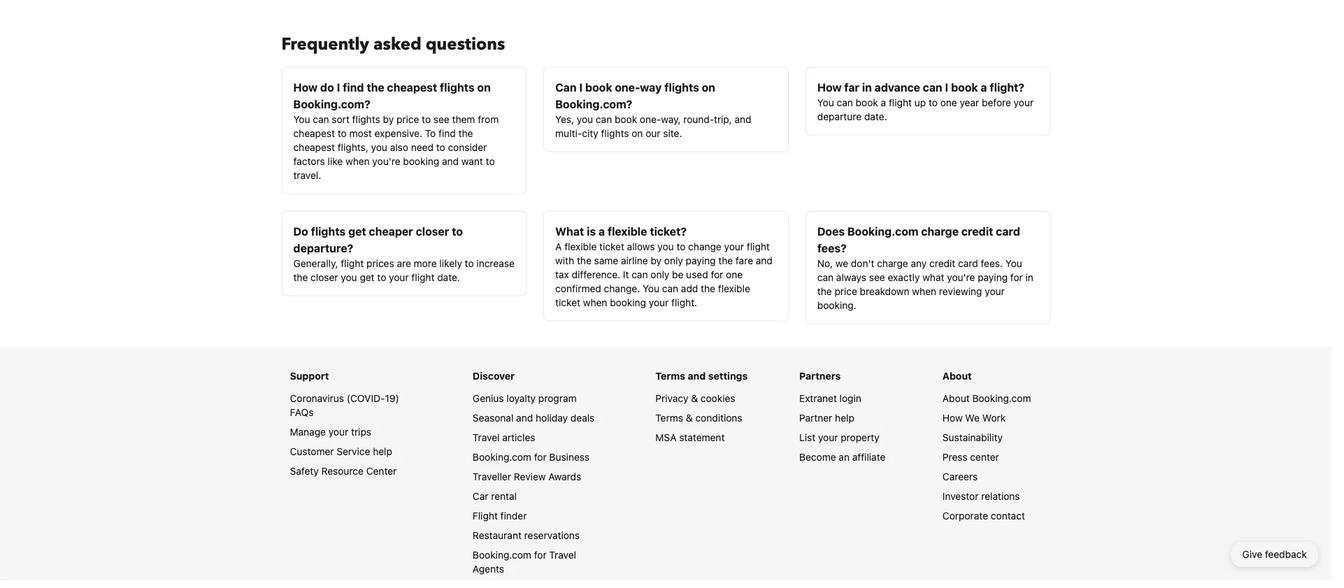 Task type: locate. For each thing, give the bounding box(es) containing it.
date.
[[865, 111, 887, 122], [437, 271, 460, 283]]

travel articles link
[[473, 432, 535, 443]]

flight
[[889, 97, 912, 108], [747, 241, 770, 252], [341, 257, 364, 269], [412, 271, 435, 283]]

1 horizontal spatial booking.com?
[[556, 97, 633, 111]]

airline
[[621, 255, 648, 266]]

the down frequently asked questions
[[367, 80, 385, 94]]

2 horizontal spatial how
[[943, 412, 963, 424]]

how inside how far in advance can i book a flight? you can book a flight up to one year before your departure date.
[[818, 80, 842, 94]]

an
[[839, 451, 850, 463]]

one inside how far in advance can i book a flight? you can book a flight up to one year before your departure date.
[[941, 97, 957, 108]]

you inside can i book one-way flights on booking.com? yes, you can book one-way, round-trip, and multi-city flights on our site.
[[577, 113, 593, 125]]

how left far
[[818, 80, 842, 94]]

book right can
[[585, 80, 612, 94]]

list
[[800, 432, 816, 443]]

one left year at the top of the page
[[941, 97, 957, 108]]

1 horizontal spatial booking
[[610, 297, 646, 308]]

& up the msa statement
[[686, 412, 693, 424]]

1 horizontal spatial card
[[996, 225, 1021, 238]]

booking.com inside does booking.com charge credit card fees? no, we don't charge any credit card fees. you can always see exactly what you're paying for in the price breakdown when reviewing your booking.
[[848, 225, 919, 238]]

1 horizontal spatial credit
[[962, 225, 994, 238]]

1 vertical spatial help
[[373, 446, 392, 457]]

to down prices
[[377, 271, 386, 283]]

the
[[367, 80, 385, 94], [459, 127, 473, 139], [577, 255, 592, 266], [719, 255, 733, 266], [293, 271, 308, 283], [701, 283, 716, 294], [818, 285, 832, 297]]

1 horizontal spatial when
[[583, 297, 607, 308]]

booking.com?
[[293, 97, 370, 111], [556, 97, 633, 111]]

2 booking.com? from the left
[[556, 97, 633, 111]]

partner
[[800, 412, 833, 424]]

to up to
[[422, 113, 431, 125]]

1 vertical spatial cheapest
[[293, 127, 335, 139]]

a down advance
[[881, 97, 886, 108]]

0 horizontal spatial by
[[383, 113, 394, 125]]

book down far
[[856, 97, 878, 108]]

1 horizontal spatial date.
[[865, 111, 887, 122]]

more
[[414, 257, 437, 269]]

0 vertical spatial help
[[835, 412, 855, 424]]

travel down seasonal
[[473, 432, 500, 443]]

one
[[941, 97, 957, 108], [726, 269, 743, 280]]

1 horizontal spatial price
[[835, 285, 858, 297]]

can up 'city'
[[596, 113, 612, 125]]

how
[[293, 80, 318, 94], [818, 80, 842, 94], [943, 412, 963, 424]]

when
[[346, 155, 370, 167], [912, 285, 937, 297], [583, 297, 607, 308]]

fare
[[736, 255, 753, 266]]

your up customer service help link
[[329, 426, 349, 438]]

0 horizontal spatial travel
[[473, 432, 500, 443]]

departure
[[818, 111, 862, 122]]

factors
[[293, 155, 325, 167]]

and left want
[[442, 155, 459, 167]]

0 vertical spatial terms
[[656, 370, 686, 382]]

1 vertical spatial charge
[[877, 257, 908, 269]]

the up booking.
[[818, 285, 832, 297]]

agents
[[473, 563, 504, 575]]

when down what
[[912, 285, 937, 297]]

flights up most
[[352, 113, 380, 125]]

you up 'city'
[[577, 113, 593, 125]]

your inside how far in advance can i book a flight? you can book a flight up to one year before your departure date.
[[1014, 97, 1034, 108]]

to right likely
[[465, 257, 474, 269]]

charge
[[921, 225, 959, 238], [877, 257, 908, 269]]

1 vertical spatial booking
[[610, 297, 646, 308]]

1 vertical spatial closer
[[311, 271, 338, 283]]

0 vertical spatial flexible
[[608, 225, 647, 238]]

0 vertical spatial &
[[691, 392, 698, 404]]

travel inside booking.com for travel agents
[[549, 549, 576, 561]]

seasonal
[[473, 412, 514, 424]]

0 horizontal spatial flexible
[[565, 241, 597, 252]]

0 horizontal spatial booking
[[403, 155, 439, 167]]

booking.
[[818, 299, 857, 311]]

in
[[862, 80, 872, 94], [1026, 271, 1034, 283]]

1 horizontal spatial paying
[[978, 271, 1008, 283]]

1 horizontal spatial in
[[1026, 271, 1034, 283]]

0 horizontal spatial one
[[726, 269, 743, 280]]

your
[[1014, 97, 1034, 108], [724, 241, 744, 252], [389, 271, 409, 283], [985, 285, 1005, 297], [649, 297, 669, 308], [329, 426, 349, 438], [818, 432, 838, 443]]

1 i from the left
[[337, 80, 340, 94]]

1 horizontal spatial how
[[818, 80, 842, 94]]

booking.com? up 'city'
[[556, 97, 633, 111]]

charge up any
[[921, 225, 959, 238]]

about up about booking.com "link"
[[943, 370, 972, 382]]

the inside the do flights get cheaper closer to departure? generally, flight prices are more likely to increase the closer you get to your flight date.
[[293, 271, 308, 283]]

0 horizontal spatial how
[[293, 80, 318, 94]]

1 vertical spatial find
[[439, 127, 456, 139]]

booking.com for travel agents link
[[473, 549, 576, 575]]

only up the be
[[664, 255, 683, 266]]

terms and settings
[[656, 370, 748, 382]]

to right up
[[929, 97, 938, 108]]

cheapest
[[387, 80, 437, 94], [293, 127, 335, 139], [293, 141, 335, 153]]

closer up more
[[416, 225, 449, 238]]

see up breakdown
[[869, 271, 885, 283]]

booking.com for travel agents
[[473, 549, 576, 575]]

paying up used
[[686, 255, 716, 266]]

help up the 'list your property' link
[[835, 412, 855, 424]]

card
[[996, 225, 1021, 238], [958, 257, 978, 269]]

restaurant
[[473, 530, 522, 541]]

i inside how do i find the cheapest flights on booking.com? you can sort flights by price to see them from cheapest to most expensive. to find the cheapest flights, you also need to consider factors like when you're booking and want to travel.
[[337, 80, 340, 94]]

0 vertical spatial see
[[434, 113, 450, 125]]

1 vertical spatial about
[[943, 392, 970, 404]]

find right do on the top
[[343, 80, 364, 94]]

date. inside the do flights get cheaper closer to departure? generally, flight prices are more likely to increase the closer you get to your flight date.
[[437, 271, 460, 283]]

1 horizontal spatial one
[[941, 97, 957, 108]]

no,
[[818, 257, 833, 269]]

the down generally,
[[293, 271, 308, 283]]

0 vertical spatial date.
[[865, 111, 887, 122]]

change
[[688, 241, 722, 252]]

2 i from the left
[[579, 80, 583, 94]]

3 i from the left
[[945, 80, 949, 94]]

you down ticket?
[[658, 241, 674, 252]]

when down flights,
[[346, 155, 370, 167]]

0 vertical spatial get
[[348, 225, 366, 238]]

2 vertical spatial a
[[599, 225, 605, 238]]

price down always
[[835, 285, 858, 297]]

0 vertical spatial in
[[862, 80, 872, 94]]

do flights get cheaper closer to departure? generally, flight prices are more likely to increase the closer you get to your flight date.
[[293, 225, 515, 283]]

0 horizontal spatial card
[[958, 257, 978, 269]]

1 vertical spatial a
[[881, 97, 886, 108]]

1 vertical spatial one
[[726, 269, 743, 280]]

0 horizontal spatial when
[[346, 155, 370, 167]]

generally,
[[293, 257, 338, 269]]

paying down the fees.
[[978, 271, 1008, 283]]

about booking.com link
[[943, 392, 1031, 404]]

1 horizontal spatial travel
[[549, 549, 576, 561]]

what is a flexible ticket? a flexible ticket allows you to change your flight with the same airline by only paying the fare and tax difference. it can only be used for one confirmed change. you can add the flexible ticket when booking your flight.
[[556, 225, 773, 308]]

1 horizontal spatial i
[[579, 80, 583, 94]]

a up before
[[981, 80, 987, 94]]

service
[[337, 446, 370, 457]]

0 horizontal spatial in
[[862, 80, 872, 94]]

customer
[[290, 446, 334, 457]]

by up expensive.
[[383, 113, 394, 125]]

customer service help link
[[290, 446, 392, 457]]

terms for terms and settings
[[656, 370, 686, 382]]

flights right 'city'
[[601, 127, 629, 139]]

0 horizontal spatial charge
[[877, 257, 908, 269]]

flexible down fare
[[718, 283, 750, 294]]

0 vertical spatial paying
[[686, 255, 716, 266]]

1 vertical spatial paying
[[978, 271, 1008, 283]]

1 vertical spatial by
[[651, 255, 662, 266]]

0 vertical spatial a
[[981, 80, 987, 94]]

terms
[[656, 370, 686, 382], [656, 412, 683, 424]]

price
[[397, 113, 419, 125], [835, 285, 858, 297]]

and inside what is a flexible ticket? a flexible ticket allows you to change your flight with the same airline by only paying the fare and tax difference. it can only be used for one confirmed change. you can add the flexible ticket when booking your flight.
[[756, 255, 773, 266]]

allows
[[627, 241, 655, 252]]

by inside what is a flexible ticket? a flexible ticket allows you to change your flight with the same airline by only paying the fare and tax difference. it can only be used for one confirmed change. you can add the flexible ticket when booking your flight.
[[651, 255, 662, 266]]

2 horizontal spatial on
[[702, 80, 716, 94]]

1 about from the top
[[943, 370, 972, 382]]

1 vertical spatial &
[[686, 412, 693, 424]]

you left sort
[[293, 113, 310, 125]]

see up to
[[434, 113, 450, 125]]

0 horizontal spatial a
[[599, 225, 605, 238]]

2 horizontal spatial i
[[945, 80, 949, 94]]

0 horizontal spatial credit
[[930, 257, 956, 269]]

0 vertical spatial by
[[383, 113, 394, 125]]

0 vertical spatial ticket
[[600, 241, 625, 252]]

on up round-
[[702, 80, 716, 94]]

flight inside how far in advance can i book a flight? you can book a flight up to one year before your departure date.
[[889, 97, 912, 108]]

0 horizontal spatial booking.com?
[[293, 97, 370, 111]]

& for privacy
[[691, 392, 698, 404]]

increase
[[477, 257, 515, 269]]

for up review
[[534, 451, 547, 463]]

card up the fees.
[[996, 225, 1021, 238]]

coronavirus (covid-19) faqs link
[[290, 392, 399, 418]]

1 vertical spatial card
[[958, 257, 978, 269]]

about booking.com
[[943, 392, 1031, 404]]

way
[[640, 80, 662, 94]]

on left our
[[632, 127, 643, 139]]

1 horizontal spatial help
[[835, 412, 855, 424]]

to inside how far in advance can i book a flight? you can book a flight up to one year before your departure date.
[[929, 97, 938, 108]]

for right you're in the top of the page
[[1011, 271, 1023, 283]]

one down fare
[[726, 269, 743, 280]]

can inside can i book one-way flights on booking.com? yes, you can book one-way, round-trip, and multi-city flights on our site.
[[596, 113, 612, 125]]

finder
[[501, 510, 527, 521]]

1 vertical spatial date.
[[437, 271, 460, 283]]

for inside does booking.com charge credit card fees? no, we don't charge any credit card fees. you can always see exactly what you're paying for in the price breakdown when reviewing your booking.
[[1011, 271, 1023, 283]]

date. right 'departure'
[[865, 111, 887, 122]]

for right used
[[711, 269, 724, 280]]

1 vertical spatial in
[[1026, 271, 1034, 283]]

find right to
[[439, 127, 456, 139]]

statement
[[679, 432, 725, 443]]

booking.com up agents
[[473, 549, 532, 561]]

i inside how far in advance can i book a flight? you can book a flight up to one year before your departure date.
[[945, 80, 949, 94]]

can down the be
[[662, 283, 679, 294]]

a
[[981, 80, 987, 94], [881, 97, 886, 108], [599, 225, 605, 238]]

change.
[[604, 283, 640, 294]]

flexible down is
[[565, 241, 597, 252]]

before
[[982, 97, 1011, 108]]

book
[[585, 80, 612, 94], [951, 80, 978, 94], [856, 97, 878, 108], [615, 113, 637, 125]]

are
[[397, 257, 411, 269]]

for
[[711, 269, 724, 280], [1011, 271, 1023, 283], [534, 451, 547, 463], [534, 549, 547, 561]]

flight finder link
[[473, 510, 527, 521]]

charge up exactly
[[877, 257, 908, 269]]

2 about from the top
[[943, 392, 970, 404]]

on up the from
[[477, 80, 491, 94]]

credit up what
[[930, 257, 956, 269]]

flexible up allows
[[608, 225, 647, 238]]

on
[[477, 80, 491, 94], [702, 80, 716, 94], [632, 127, 643, 139]]

manage
[[290, 426, 326, 438]]

0 horizontal spatial on
[[477, 80, 491, 94]]

you inside the do flights get cheaper closer to departure? generally, flight prices are more likely to increase the closer you get to your flight date.
[[341, 271, 357, 283]]

1 horizontal spatial on
[[632, 127, 643, 139]]

1 horizontal spatial closer
[[416, 225, 449, 238]]

0 vertical spatial about
[[943, 370, 972, 382]]

terms up privacy
[[656, 370, 686, 382]]

affiliate
[[853, 451, 886, 463]]

consider
[[448, 141, 487, 153]]

when down confirmed
[[583, 297, 607, 308]]

your down the fees.
[[985, 285, 1005, 297]]

can inside does booking.com charge credit card fees? no, we don't charge any credit card fees. you can always see exactly what you're paying for in the price breakdown when reviewing your booking.
[[818, 271, 834, 283]]

and right trip,
[[735, 113, 752, 125]]

corporate contact
[[943, 510, 1025, 521]]

ticket down confirmed
[[556, 297, 581, 308]]

when inside what is a flexible ticket? a flexible ticket allows you to change your flight with the same airline by only paying the fare and tax difference. it can only be used for one confirmed change. you can add the flexible ticket when booking your flight.
[[583, 297, 607, 308]]

closer down generally,
[[311, 271, 338, 283]]

1 booking.com? from the left
[[293, 97, 370, 111]]

help
[[835, 412, 855, 424], [373, 446, 392, 457]]

property
[[841, 432, 880, 443]]

you right the fees.
[[1006, 257, 1023, 269]]

coronavirus
[[290, 392, 344, 404]]

price inside does booking.com charge credit card fees? no, we don't charge any credit card fees. you can always see exactly what you're paying for in the price breakdown when reviewing your booking.
[[835, 285, 858, 297]]

by down allows
[[651, 255, 662, 266]]

2 horizontal spatial a
[[981, 80, 987, 94]]

you up 'departure'
[[818, 97, 834, 108]]

1 vertical spatial credit
[[930, 257, 956, 269]]

2 terms from the top
[[656, 412, 683, 424]]

traveller review awards link
[[473, 471, 581, 482]]

a inside what is a flexible ticket? a flexible ticket allows you to change your flight with the same airline by only paying the fare and tax difference. it can only be used for one confirmed change. you can add the flexible ticket when booking your flight.
[[599, 225, 605, 238]]

you right "change." at left
[[643, 283, 660, 294]]

& up terms & conditions
[[691, 392, 698, 404]]

flight up fare
[[747, 241, 770, 252]]

0 horizontal spatial see
[[434, 113, 450, 125]]

booking.com? inside can i book one-way flights on booking.com? yes, you can book one-way, round-trip, and multi-city flights on our site.
[[556, 97, 633, 111]]

up
[[915, 97, 926, 108]]

and right fare
[[756, 255, 773, 266]]

0 vertical spatial card
[[996, 225, 1021, 238]]

0 vertical spatial find
[[343, 80, 364, 94]]

in inside how far in advance can i book a flight? you can book a flight up to one year before your departure date.
[[862, 80, 872, 94]]

0 horizontal spatial date.
[[437, 271, 460, 283]]

credit up the fees.
[[962, 225, 994, 238]]

you up you're
[[371, 141, 387, 153]]

1 vertical spatial ticket
[[556, 297, 581, 308]]

paying
[[686, 255, 716, 266], [978, 271, 1008, 283]]

0 vertical spatial price
[[397, 113, 419, 125]]

about up we
[[943, 392, 970, 404]]

and inside how do i find the cheapest flights on booking.com? you can sort flights by price to see them from cheapest to most expensive. to find the cheapest flights, you also need to consider factors like when you're booking and want to travel.
[[442, 155, 459, 167]]

travel.
[[293, 169, 321, 181]]

1 vertical spatial get
[[360, 271, 375, 283]]

1 horizontal spatial charge
[[921, 225, 959, 238]]

get down prices
[[360, 271, 375, 283]]

0 vertical spatial one
[[941, 97, 957, 108]]

does
[[818, 225, 845, 238]]

0 vertical spatial cheapest
[[387, 80, 437, 94]]

price up expensive.
[[397, 113, 419, 125]]

how inside how do i find the cheapest flights on booking.com? you can sort flights by price to see them from cheapest to most expensive. to find the cheapest flights, you also need to consider factors like when you're booking and want to travel.
[[293, 80, 318, 94]]

0 horizontal spatial price
[[397, 113, 419, 125]]

you inside how do i find the cheapest flights on booking.com? you can sort flights by price to see them from cheapest to most expensive. to find the cheapest flights, you also need to consider factors like when you're booking and want to travel.
[[293, 113, 310, 125]]

to inside what is a flexible ticket? a flexible ticket allows you to change your flight with the same airline by only paying the fare and tax difference. it can only be used for one confirmed change. you can add the flexible ticket when booking your flight.
[[677, 241, 686, 252]]

in right you're in the top of the page
[[1026, 271, 1034, 283]]

can down no,
[[818, 271, 834, 283]]

terms down privacy
[[656, 412, 683, 424]]

2 horizontal spatial flexible
[[718, 283, 750, 294]]

travel down reservations
[[549, 549, 576, 561]]

credit
[[962, 225, 994, 238], [930, 257, 956, 269]]

flight down advance
[[889, 97, 912, 108]]

1 vertical spatial terms
[[656, 412, 683, 424]]

to up likely
[[452, 225, 463, 238]]

can right it
[[632, 269, 648, 280]]

0 horizontal spatial i
[[337, 80, 340, 94]]

safety resource center
[[290, 465, 397, 477]]

1 terms from the top
[[656, 370, 686, 382]]

to
[[929, 97, 938, 108], [422, 113, 431, 125], [338, 127, 347, 139], [436, 141, 445, 153], [486, 155, 495, 167], [452, 225, 463, 238], [677, 241, 686, 252], [465, 257, 474, 269], [377, 271, 386, 283]]

can
[[923, 80, 943, 94], [837, 97, 853, 108], [313, 113, 329, 125], [596, 113, 612, 125], [632, 269, 648, 280], [818, 271, 834, 283], [662, 283, 679, 294]]

login
[[840, 392, 862, 404]]

for down reservations
[[534, 549, 547, 561]]

see inside does booking.com charge credit card fees? no, we don't charge any credit card fees. you can always see exactly what you're paying for in the price breakdown when reviewing your booking.
[[869, 271, 885, 283]]

you inside how far in advance can i book a flight? you can book a flight up to one year before your departure date.
[[818, 97, 834, 108]]

one-
[[615, 80, 640, 94], [640, 113, 661, 125]]

coronavirus (covid-19) faqs
[[290, 392, 399, 418]]

can
[[556, 80, 577, 94]]

how do i find the cheapest flights on booking.com? you can sort flights by price to see them from cheapest to most expensive. to find the cheapest flights, you also need to consider factors like when you're booking and want to travel.
[[293, 80, 499, 181]]

2 horizontal spatial when
[[912, 285, 937, 297]]

flights up the departure?
[[311, 225, 346, 238]]

careers link
[[943, 471, 978, 482]]

0 vertical spatial booking
[[403, 155, 439, 167]]

1 horizontal spatial a
[[881, 97, 886, 108]]

0 horizontal spatial paying
[[686, 255, 716, 266]]

i right can
[[579, 80, 583, 94]]

a right is
[[599, 225, 605, 238]]

your down the are
[[389, 271, 409, 283]]

0 vertical spatial credit
[[962, 225, 994, 238]]

booking.com? down do on the top
[[293, 97, 370, 111]]

genius
[[473, 392, 504, 404]]

1 vertical spatial see
[[869, 271, 885, 283]]

fees.
[[981, 257, 1003, 269]]

1 vertical spatial price
[[835, 285, 858, 297]]

partners
[[800, 370, 841, 382]]

car
[[473, 490, 489, 502]]



Task type: describe. For each thing, give the bounding box(es) containing it.
2 vertical spatial flexible
[[718, 283, 750, 294]]

for inside what is a flexible ticket? a flexible ticket allows you to change your flight with the same airline by only paying the fare and tax difference. it can only be used for one confirmed change. you can add the flexible ticket when booking your flight.
[[711, 269, 724, 280]]

flights inside the do flights get cheaper closer to departure? generally, flight prices are more likely to increase the closer you get to your flight date.
[[311, 225, 346, 238]]

fees?
[[818, 241, 847, 255]]

booking.com for business
[[473, 451, 590, 463]]

asked
[[374, 33, 422, 56]]

genius loyalty program link
[[473, 392, 577, 404]]

articles
[[502, 432, 535, 443]]

extranet
[[800, 392, 837, 404]]

terms & conditions
[[656, 412, 743, 424]]

2 vertical spatial cheapest
[[293, 141, 335, 153]]

travel articles
[[473, 432, 535, 443]]

paying inside does booking.com charge credit card fees? no, we don't charge any credit card fees. you can always see exactly what you're paying for in the price breakdown when reviewing your booking.
[[978, 271, 1008, 283]]

1 vertical spatial only
[[651, 269, 670, 280]]

settings
[[708, 370, 748, 382]]

from
[[478, 113, 499, 125]]

flight
[[473, 510, 498, 521]]

0 horizontal spatial find
[[343, 80, 364, 94]]

how we work
[[943, 412, 1006, 424]]

be
[[672, 269, 684, 280]]

privacy & cookies
[[656, 392, 736, 404]]

msa statement
[[656, 432, 725, 443]]

any
[[911, 257, 927, 269]]

& for terms
[[686, 412, 693, 424]]

business
[[549, 451, 590, 463]]

frequently
[[282, 33, 369, 56]]

msa
[[656, 432, 677, 443]]

expensive.
[[375, 127, 423, 139]]

your inside does booking.com charge credit card fees? no, we don't charge any credit card fees. you can always see exactly what you're paying for in the price breakdown when reviewing your booking.
[[985, 285, 1005, 297]]

can i book one-way flights on booking.com? yes, you can book one-way, round-trip, and multi-city flights on our site.
[[556, 80, 752, 139]]

car rental
[[473, 490, 517, 502]]

cookies
[[701, 392, 736, 404]]

booking.com? inside how do i find the cheapest flights on booking.com? you can sort flights by price to see them from cheapest to most expensive. to find the cheapest flights, you also need to consider factors like when you're booking and want to travel.
[[293, 97, 370, 111]]

flight down more
[[412, 271, 435, 283]]

work
[[983, 412, 1006, 424]]

multi-
[[556, 127, 582, 139]]

safety resource center link
[[290, 465, 397, 477]]

genius loyalty program
[[473, 392, 577, 404]]

do
[[320, 80, 334, 94]]

confirmed
[[556, 283, 601, 294]]

0 vertical spatial charge
[[921, 225, 959, 238]]

i inside can i book one-way flights on booking.com? yes, you can book one-way, round-trip, and multi-city flights on our site.
[[579, 80, 583, 94]]

the left fare
[[719, 255, 733, 266]]

safety
[[290, 465, 319, 477]]

flight left prices
[[341, 257, 364, 269]]

1 horizontal spatial ticket
[[600, 241, 625, 252]]

you inside does booking.com charge credit card fees? no, we don't charge any credit card fees. you can always see exactly what you're paying for in the price breakdown when reviewing your booking.
[[1006, 257, 1023, 269]]

0 vertical spatial travel
[[473, 432, 500, 443]]

0 horizontal spatial help
[[373, 446, 392, 457]]

booking.com down 'travel articles' at the bottom
[[473, 451, 532, 463]]

(covid-
[[347, 392, 385, 404]]

flights up "them"
[[440, 80, 475, 94]]

how for how do i find the cheapest flights on booking.com?
[[293, 80, 318, 94]]

also
[[390, 141, 409, 153]]

price inside how do i find the cheapest flights on booking.com? you can sort flights by price to see them from cheapest to most expensive. to find the cheapest flights, you also need to consider factors like when you're booking and want to travel.
[[397, 113, 419, 125]]

them
[[452, 113, 475, 125]]

resource
[[321, 465, 364, 477]]

traveller
[[473, 471, 511, 482]]

breakdown
[[860, 285, 910, 297]]

terms & conditions link
[[656, 412, 743, 424]]

1 vertical spatial flexible
[[565, 241, 597, 252]]

become an affiliate link
[[800, 451, 886, 463]]

relations
[[982, 490, 1020, 502]]

and down genius loyalty program on the bottom left of page
[[516, 412, 533, 424]]

discover
[[473, 370, 515, 382]]

you inside what is a flexible ticket? a flexible ticket allows you to change your flight with the same airline by only paying the fare and tax difference. it can only be used for one confirmed change. you can add the flexible ticket when booking your flight.
[[658, 241, 674, 252]]

traveller review awards
[[473, 471, 581, 482]]

advance
[[875, 80, 920, 94]]

your up fare
[[724, 241, 744, 252]]

you inside how do i find the cheapest flights on booking.com? you can sort flights by price to see them from cheapest to most expensive. to find the cheapest flights, you also need to consider factors like when you're booking and want to travel.
[[371, 141, 387, 153]]

date. inside how far in advance can i book a flight? you can book a flight up to one year before your departure date.
[[865, 111, 887, 122]]

to down sort
[[338, 127, 347, 139]]

holiday
[[536, 412, 568, 424]]

19)
[[385, 392, 399, 404]]

msa statement link
[[656, 432, 725, 443]]

flight.
[[672, 297, 698, 308]]

about for about
[[943, 370, 972, 382]]

booking.com up the work in the bottom of the page
[[973, 392, 1031, 404]]

the down used
[[701, 283, 716, 294]]

press center
[[943, 451, 999, 463]]

ticket?
[[650, 225, 687, 238]]

booking inside how do i find the cheapest flights on booking.com? you can sort flights by price to see them from cheapest to most expensive. to find the cheapest flights, you also need to consider factors like when you're booking and want to travel.
[[403, 155, 439, 167]]

booking.com inside booking.com for travel agents
[[473, 549, 532, 561]]

booking inside what is a flexible ticket? a flexible ticket allows you to change your flight with the same airline by only paying the fare and tax difference. it can only be used for one confirmed change. you can add the flexible ticket when booking your flight.
[[610, 297, 646, 308]]

book up year at the top of the page
[[951, 80, 978, 94]]

1 horizontal spatial flexible
[[608, 225, 647, 238]]

flight inside what is a flexible ticket? a flexible ticket allows you to change your flight with the same airline by only paying the fare and tax difference. it can only be used for one confirmed change. you can add the flexible ticket when booking your flight.
[[747, 241, 770, 252]]

frequently asked questions
[[282, 33, 505, 56]]

paying inside what is a flexible ticket? a flexible ticket allows you to change your flight with the same airline by only paying the fare and tax difference. it can only be used for one confirmed change. you can add the flexible ticket when booking your flight.
[[686, 255, 716, 266]]

list your property link
[[800, 432, 880, 443]]

to right need
[[436, 141, 445, 153]]

year
[[960, 97, 979, 108]]

rental
[[491, 490, 517, 502]]

center
[[971, 451, 999, 463]]

by inside how do i find the cheapest flights on booking.com? you can sort flights by price to see them from cheapest to most expensive. to find the cheapest flights, you also need to consider factors like when you're booking and want to travel.
[[383, 113, 394, 125]]

press center link
[[943, 451, 999, 463]]

become
[[800, 451, 836, 463]]

can up 'departure'
[[837, 97, 853, 108]]

difference.
[[572, 269, 621, 280]]

site.
[[663, 127, 682, 139]]

city
[[582, 127, 599, 139]]

how we work link
[[943, 412, 1006, 424]]

book left the way,
[[615, 113, 637, 125]]

departure?
[[293, 241, 353, 255]]

the up consider
[[459, 127, 473, 139]]

0 horizontal spatial ticket
[[556, 297, 581, 308]]

round-
[[684, 113, 714, 125]]

add
[[681, 283, 698, 294]]

support
[[290, 370, 329, 382]]

far
[[845, 80, 860, 94]]

0 vertical spatial one-
[[615, 80, 640, 94]]

1 horizontal spatial find
[[439, 127, 456, 139]]

what
[[556, 225, 584, 238]]

you're
[[947, 271, 975, 283]]

to
[[425, 127, 436, 139]]

do
[[293, 225, 308, 238]]

partner help
[[800, 412, 855, 424]]

can inside how do i find the cheapest flights on booking.com? you can sort flights by price to see them from cheapest to most expensive. to find the cheapest flights, you also need to consider factors like when you're booking and want to travel.
[[313, 113, 329, 125]]

terms for terms & conditions
[[656, 412, 683, 424]]

for inside booking.com for travel agents
[[534, 549, 547, 561]]

see inside how do i find the cheapest flights on booking.com? you can sort flights by price to see them from cheapest to most expensive. to find the cheapest flights, you also need to consider factors like when you're booking and want to travel.
[[434, 113, 450, 125]]

cheaper
[[369, 225, 413, 238]]

careers
[[943, 471, 978, 482]]

you inside what is a flexible ticket? a flexible ticket allows you to change your flight with the same airline by only paying the fare and tax difference. it can only be used for one confirmed change. you can add the flexible ticket when booking your flight.
[[643, 283, 660, 294]]

your down the partner help
[[818, 432, 838, 443]]

0 vertical spatial closer
[[416, 225, 449, 238]]

sort
[[332, 113, 350, 125]]

one inside what is a flexible ticket? a flexible ticket allows you to change your flight with the same airline by only paying the fare and tax difference. it can only be used for one confirmed change. you can add the flexible ticket when booking your flight.
[[726, 269, 743, 280]]

how for how far in advance can i book a flight?
[[818, 80, 842, 94]]

about for about booking.com
[[943, 392, 970, 404]]

your left flight.
[[649, 297, 669, 308]]

seasonal and holiday deals link
[[473, 412, 595, 424]]

and inside can i book one-way flights on booking.com? yes, you can book one-way, round-trip, and multi-city flights on our site.
[[735, 113, 752, 125]]

review
[[514, 471, 546, 482]]

how far in advance can i book a flight? you can book a flight up to one year before your departure date.
[[818, 80, 1034, 122]]

1 vertical spatial one-
[[640, 113, 661, 125]]

your inside the do flights get cheaper closer to departure? generally, flight prices are more likely to increase the closer you get to your flight date.
[[389, 271, 409, 283]]

on inside how do i find the cheapest flights on booking.com? you can sort flights by price to see them from cheapest to most expensive. to find the cheapest flights, you also need to consider factors like when you're booking and want to travel.
[[477, 80, 491, 94]]

0 vertical spatial only
[[664, 255, 683, 266]]

way,
[[661, 113, 681, 125]]

the up difference.
[[577, 255, 592, 266]]

and up privacy & cookies
[[688, 370, 706, 382]]

when inside how do i find the cheapest flights on booking.com? you can sort flights by price to see them from cheapest to most expensive. to find the cheapest flights, you also need to consider factors like when you're booking and want to travel.
[[346, 155, 370, 167]]

booking.com for business link
[[473, 451, 590, 463]]

can up up
[[923, 80, 943, 94]]

to right want
[[486, 155, 495, 167]]

customer service help
[[290, 446, 392, 457]]

when inside does booking.com charge credit card fees? no, we don't charge any credit card fees. you can always see exactly what you're paying for in the price breakdown when reviewing your booking.
[[912, 285, 937, 297]]

in inside does booking.com charge credit card fees? no, we don't charge any credit card fees. you can always see exactly what you're paying for in the price breakdown when reviewing your booking.
[[1026, 271, 1034, 283]]

feedback
[[1265, 549, 1307, 560]]

exactly
[[888, 271, 920, 283]]

flights right way
[[665, 80, 699, 94]]

the inside does booking.com charge credit card fees? no, we don't charge any credit card fees. you can always see exactly what you're paying for in the price breakdown when reviewing your booking.
[[818, 285, 832, 297]]

we
[[836, 257, 849, 269]]

deals
[[571, 412, 595, 424]]

reservations
[[524, 530, 580, 541]]



Task type: vqa. For each thing, say whether or not it's contained in the screenshot.
Starting within starting from $219
no



